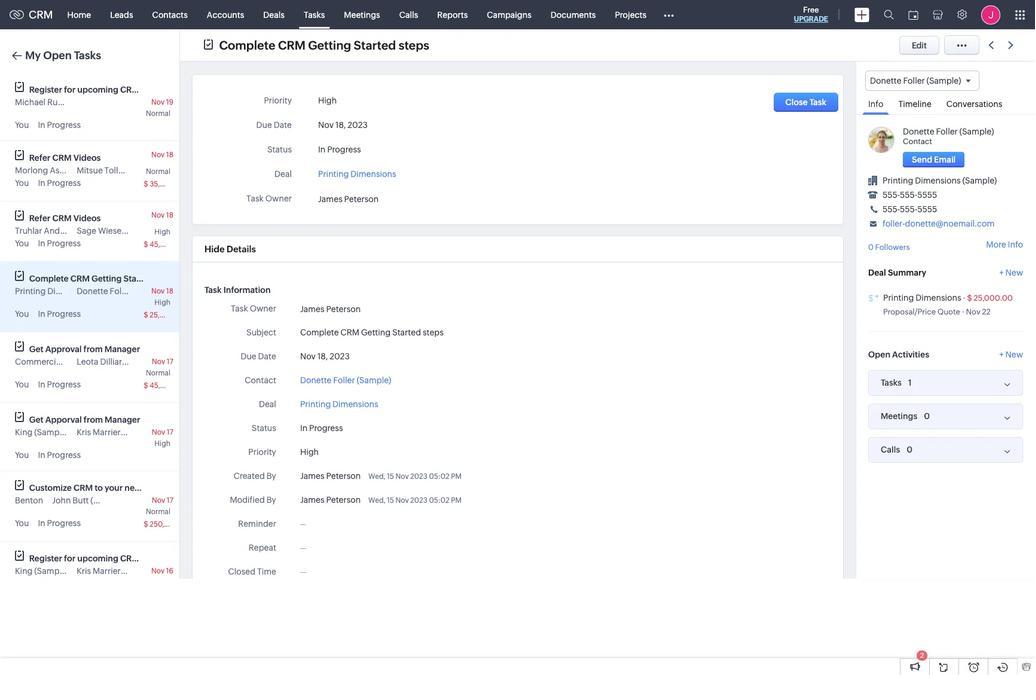 Task type: locate. For each thing, give the bounding box(es) containing it.
18 inside complete crm getting started steps nov 18
[[166, 287, 173, 295]]

18 down 35,000.00
[[166, 211, 173, 219]]

1 5555 from the top
[[917, 190, 937, 200]]

0 vertical spatial webinars
[[141, 85, 179, 94]]

(sample) inside the donette foller (sample) field
[[927, 76, 961, 86]]

refer crm videos up the associates
[[29, 153, 101, 163]]

1 register from the top
[[29, 85, 62, 94]]

leads
[[110, 10, 133, 19]]

task owner down information
[[231, 304, 276, 313]]

$ 35,000.00
[[144, 180, 186, 188]]

quote
[[937, 307, 960, 316]]

4 you from the top
[[15, 309, 29, 319]]

0 vertical spatial refer
[[29, 153, 50, 163]]

repeat
[[249, 543, 276, 553]]

printing
[[318, 169, 349, 179], [883, 176, 913, 185], [15, 286, 46, 296], [883, 293, 914, 302], [300, 399, 331, 409]]

$ for leota dilliard (sample)
[[144, 382, 148, 390]]

get for get approval from manager
[[29, 344, 44, 354]]

webinars up 16
[[141, 554, 179, 563]]

0 vertical spatial + new
[[999, 268, 1023, 277]]

pm for created by
[[451, 472, 462, 481]]

open
[[43, 49, 72, 62], [868, 350, 890, 359]]

manager inside 'get apporval from manager nov 17'
[[105, 415, 140, 425]]

steps inside complete crm getting started steps nov 18
[[155, 274, 176, 283]]

from up leota
[[83, 344, 103, 354]]

1 vertical spatial refer crm videos
[[29, 213, 101, 223]]

0 vertical spatial tasks
[[304, 10, 325, 19]]

0 vertical spatial deal
[[274, 169, 292, 179]]

2 + new from the top
[[999, 350, 1023, 359]]

accounts link
[[197, 0, 254, 29]]

2 pm from the top
[[451, 496, 462, 505]]

open right my
[[43, 49, 72, 62]]

meetings left calls 'link'
[[344, 10, 380, 19]]

2 17 from the top
[[167, 428, 173, 437]]

info left timeline
[[868, 99, 883, 109]]

due date
[[256, 120, 292, 130], [241, 352, 276, 361]]

1 nov 18 from the top
[[151, 151, 173, 159]]

1 vertical spatial 0
[[924, 411, 930, 421]]

$ 45,000.00 for sage wieser (sample)
[[144, 240, 186, 249]]

0 vertical spatial date
[[274, 120, 292, 130]]

profile image
[[981, 5, 1000, 24]]

2 refer crm videos from the top
[[29, 213, 101, 223]]

$ 25,000.00
[[144, 311, 186, 319]]

marrier
[[93, 428, 121, 437], [93, 566, 121, 576]]

1 for from the top
[[64, 85, 75, 94]]

1 vertical spatial 18
[[166, 211, 173, 219]]

commercial press
[[15, 357, 85, 367]]

1 by from the top
[[266, 471, 276, 481]]

upcoming inside register for upcoming crm webinars nov 19
[[77, 85, 118, 94]]

in progress for donette foller (sample)
[[38, 309, 81, 319]]

+
[[999, 268, 1004, 277], [999, 350, 1004, 359]]

1 17 from the top
[[167, 358, 173, 366]]

john butt (sample)
[[52, 496, 125, 505]]

1 vertical spatial +
[[999, 350, 1004, 359]]

1 vertical spatial refer
[[29, 213, 50, 223]]

tasks left "1"
[[881, 378, 902, 388]]

18,
[[335, 120, 346, 130], [317, 352, 328, 361]]

marrier for from
[[93, 428, 121, 437]]

1 vertical spatial 15
[[387, 496, 394, 505]]

1 vertical spatial webinars
[[141, 554, 179, 563]]

printing inside printing dimensions · $ 25,000.00 proposal/price quote · nov 22
[[883, 293, 914, 302]]

printing dimensions (sample) link
[[883, 176, 997, 185]]

$ 45,000.00 down sage wieser (sample)
[[144, 240, 186, 249]]

18 for sage wieser (sample)
[[166, 211, 173, 219]]

you down the truhlar and truhlar attys
[[15, 239, 29, 248]]

0 vertical spatial 18
[[166, 151, 173, 159]]

upcoming inside register for upcoming crm webinars nov 16
[[77, 554, 118, 563]]

18 up 35,000.00
[[166, 151, 173, 159]]

1 wed, 15 nov 2023 05:02 pm from the top
[[368, 472, 462, 481]]

by for modified by
[[266, 495, 276, 505]]

2 refer from the top
[[29, 213, 50, 223]]

kris marrier (sample)
[[77, 428, 157, 437], [77, 566, 157, 576]]

nov inside 'get apporval from manager nov 17'
[[152, 428, 165, 437]]

for inside register for upcoming crm webinars nov 19
[[64, 85, 75, 94]]

1 vertical spatial for
[[64, 554, 75, 563]]

0 vertical spatial 25,000.00
[[974, 293, 1013, 302]]

from inside 'get apporval from manager nov 17'
[[84, 415, 103, 425]]

3 you from the top
[[15, 239, 29, 248]]

webinars for register for upcoming crm webinars nov 19
[[141, 85, 179, 94]]

None button
[[903, 152, 965, 168]]

1 vertical spatial nov 18, 2023
[[300, 352, 350, 361]]

contact inside donette foller (sample) contact
[[903, 137, 932, 146]]

mitsue tollner (sample)
[[77, 166, 167, 175]]

1 horizontal spatial 18,
[[335, 120, 346, 130]]

·
[[963, 293, 966, 302], [962, 307, 965, 316]]

dimensions for printing dimensions (sample) link
[[915, 176, 961, 185]]

2 webinars from the top
[[141, 554, 179, 563]]

task
[[809, 97, 826, 107], [246, 194, 264, 203], [205, 285, 222, 295], [231, 304, 248, 313]]

upcoming for register for upcoming crm webinars nov 19
[[77, 85, 118, 94]]

upcoming up michael ruta (sample) normal
[[77, 85, 118, 94]]

open left activities
[[868, 350, 890, 359]]

2 05:02 from the top
[[429, 496, 450, 505]]

deal for bottom printing dimensions link
[[259, 399, 276, 409]]

you for printing
[[15, 309, 29, 319]]

Other Modules field
[[656, 5, 682, 24]]

nov 18 for sage wieser (sample)
[[151, 211, 173, 219]]

1 05:02 from the top
[[429, 472, 450, 481]]

1 kris from the top
[[77, 428, 91, 437]]

1 vertical spatial 05:02
[[429, 496, 450, 505]]

0 horizontal spatial meetings
[[344, 10, 380, 19]]

you down 'morlong'
[[15, 178, 29, 188]]

1 vertical spatial nov 18
[[151, 211, 173, 219]]

1 + new from the top
[[999, 268, 1023, 277]]

2 marrier from the top
[[93, 566, 121, 576]]

in progress for kris marrier (sample)
[[38, 450, 81, 460]]

proposal/price
[[883, 307, 936, 316]]

1 refer crm videos from the top
[[29, 153, 101, 163]]

1 vertical spatial pm
[[451, 496, 462, 505]]

dimensions for printing dimensions link to the top
[[351, 169, 396, 179]]

manager for marrier
[[105, 415, 140, 425]]

0 vertical spatial 05:02
[[429, 472, 450, 481]]

3 normal from the top
[[146, 369, 170, 377]]

17 inside get approval from manager nov 17
[[167, 358, 173, 366]]

manager down leota dilliard (sample)
[[105, 415, 140, 425]]

meetings link
[[334, 0, 390, 29]]

2 $ 45,000.00 from the top
[[144, 382, 186, 390]]

complete down accounts
[[219, 38, 275, 52]]

webinars for register for upcoming crm webinars nov 16
[[141, 554, 179, 563]]

0 vertical spatial new
[[1006, 268, 1023, 277]]

0 vertical spatial contact
[[903, 137, 932, 146]]

refer up the and
[[29, 213, 50, 223]]

wed, 15 nov 2023 05:02 pm
[[368, 472, 462, 481], [368, 496, 462, 505]]

25,000.00 inside printing dimensions · $ 25,000.00 proposal/price quote · nov 22
[[974, 293, 1013, 302]]

1 refer from the top
[[29, 153, 50, 163]]

1 $ 45,000.00 from the top
[[144, 240, 186, 249]]

1 vertical spatial donette foller (sample)
[[77, 286, 168, 296]]

1 king (sample) from the top
[[15, 428, 69, 437]]

contact
[[903, 137, 932, 146], [245, 376, 276, 385]]

search image
[[884, 10, 894, 20]]

for inside register for upcoming crm webinars nov 16
[[64, 554, 75, 563]]

upgrade
[[794, 15, 828, 23]]

0 horizontal spatial truhlar
[[15, 226, 42, 236]]

1 kris marrier (sample) from the top
[[77, 428, 157, 437]]

2 register from the top
[[29, 554, 62, 563]]

0 horizontal spatial tasks
[[74, 49, 101, 62]]

truhlar
[[15, 226, 42, 236], [62, 226, 89, 236]]

close task link
[[774, 93, 838, 112]]

tasks down home link
[[74, 49, 101, 62]]

calls
[[399, 10, 418, 19], [881, 445, 900, 455]]

videos for sage
[[73, 213, 101, 223]]

donette inside field
[[870, 76, 902, 86]]

info right more
[[1008, 240, 1023, 250]]

5555 up foller-donette@noemail.com link
[[917, 205, 937, 214]]

17 inside 'get apporval from manager nov 17'
[[167, 428, 173, 437]]

$ inside printing dimensions · $ 25,000.00 proposal/price quote · nov 22
[[967, 293, 972, 302]]

1 vertical spatial marrier
[[93, 566, 121, 576]]

0 horizontal spatial complete
[[29, 274, 69, 283]]

tollner
[[104, 166, 131, 175]]

45,000.00 down leota dilliard (sample)
[[150, 382, 186, 390]]

1 555-555-5555 from the top
[[883, 190, 937, 200]]

2 king (sample) from the top
[[15, 566, 69, 576]]

donette inside donette foller (sample) contact
[[903, 127, 934, 136]]

2 vertical spatial 0
[[907, 445, 913, 454]]

555-
[[883, 190, 900, 200], [900, 190, 917, 200], [883, 205, 900, 214], [900, 205, 917, 214]]

nov 18 down the '$ 35,000.00'
[[151, 211, 173, 219]]

1 horizontal spatial 25,000.00
[[974, 293, 1013, 302]]

contact down subject
[[245, 376, 276, 385]]

you up "benton"
[[15, 450, 29, 460]]

1 wed, from the top
[[368, 472, 385, 481]]

0 horizontal spatial calls
[[399, 10, 418, 19]]

task owner up details
[[246, 194, 292, 203]]

1 webinars from the top
[[141, 85, 179, 94]]

0 vertical spatial videos
[[73, 153, 101, 163]]

morlong associates
[[15, 166, 91, 175]]

in progress for sage wieser (sample)
[[38, 239, 81, 248]]

from for kris
[[84, 415, 103, 425]]

$ 45,000.00
[[144, 240, 186, 249], [144, 382, 186, 390]]

1 vertical spatial king
[[15, 566, 33, 576]]

profile element
[[974, 0, 1008, 29]]

complete right subject
[[300, 328, 339, 337]]

45,000.00
[[150, 240, 186, 249], [150, 382, 186, 390]]

nov inside register for upcoming crm webinars nov 19
[[151, 98, 165, 106]]

1 vertical spatial due
[[241, 352, 256, 361]]

you for truhlar
[[15, 239, 29, 248]]

nov
[[151, 98, 165, 106], [318, 120, 334, 130], [151, 151, 165, 159], [151, 211, 165, 219], [151, 287, 165, 295], [966, 307, 981, 316], [300, 352, 316, 361], [152, 358, 165, 366], [152, 428, 165, 437], [396, 472, 409, 481], [152, 496, 165, 505], [396, 496, 409, 505], [151, 567, 165, 575]]

1 new from the top
[[1006, 268, 1023, 277]]

dimensions
[[351, 169, 396, 179], [915, 176, 961, 185], [47, 286, 93, 296], [916, 293, 961, 302], [333, 399, 378, 409]]

3 18 from the top
[[166, 287, 173, 295]]

2 18 from the top
[[166, 211, 173, 219]]

1 vertical spatial 45,000.00
[[150, 382, 186, 390]]

5 you from the top
[[15, 380, 29, 389]]

1 vertical spatial 555-555-5555
[[883, 205, 937, 214]]

1 45,000.00 from the top
[[150, 240, 186, 249]]

1 from from the top
[[83, 344, 103, 354]]

contact down timeline
[[903, 137, 932, 146]]

deal
[[274, 169, 292, 179], [868, 268, 886, 277], [259, 399, 276, 409]]

calls link
[[390, 0, 428, 29]]

2 vertical spatial 18
[[166, 287, 173, 295]]

printing dimensions
[[318, 169, 396, 179], [15, 286, 93, 296], [300, 399, 378, 409]]

18
[[166, 151, 173, 159], [166, 211, 173, 219], [166, 287, 173, 295]]

in for leota dilliard (sample)
[[38, 380, 45, 389]]

2 vertical spatial deal
[[259, 399, 276, 409]]

0 vertical spatial steps
[[399, 38, 429, 52]]

high for sage wieser (sample)
[[154, 228, 170, 236]]

2 wed, from the top
[[368, 496, 385, 505]]

task owner
[[246, 194, 292, 203], [231, 304, 276, 313]]

new
[[1006, 268, 1023, 277], [1006, 350, 1023, 359]]

dimensions inside printing dimensions · $ 25,000.00 proposal/price quote · nov 22
[[916, 293, 961, 302]]

05:02 for modified by
[[429, 496, 450, 505]]

ruta
[[47, 97, 65, 107]]

25,000.00
[[974, 293, 1013, 302], [150, 311, 186, 319]]

2 15 from the top
[[387, 496, 394, 505]]

1 15 from the top
[[387, 472, 394, 481]]

0 vertical spatial 17
[[167, 358, 173, 366]]

(sample) inside michael ruta (sample) normal
[[67, 97, 101, 107]]

home link
[[58, 0, 101, 29]]

2 + from the top
[[999, 350, 1004, 359]]

videos up "sage"
[[73, 213, 101, 223]]

webinars inside register for upcoming crm webinars nov 19
[[141, 85, 179, 94]]

pm
[[451, 472, 462, 481], [451, 496, 462, 505]]

1 vertical spatial info
[[1008, 240, 1023, 250]]

in progress for mitsue tollner (sample)
[[38, 178, 81, 188]]

get inside get approval from manager nov 17
[[29, 344, 44, 354]]

get up commercial
[[29, 344, 44, 354]]

1 videos from the top
[[73, 153, 101, 163]]

in for donette foller (sample)
[[38, 309, 45, 319]]

1 vertical spatial ·
[[962, 307, 965, 316]]

2 vertical spatial 17
[[167, 496, 173, 505]]

0 vertical spatial wed, 15 nov 2023 05:02 pm
[[368, 472, 462, 481]]

crm inside register for upcoming crm webinars nov 19
[[120, 85, 139, 94]]

high for donette foller (sample)
[[154, 298, 170, 307]]

refer crm videos for and
[[29, 213, 101, 223]]

2 truhlar from the left
[[62, 226, 89, 236]]

michael
[[15, 97, 46, 107]]

nov 18 up the '$ 35,000.00'
[[151, 151, 173, 159]]

complete down the and
[[29, 274, 69, 283]]

45,000.00 for sage wieser (sample)
[[150, 240, 186, 249]]

1 you from the top
[[15, 120, 29, 130]]

status
[[267, 145, 292, 154], [252, 423, 276, 433]]

in for kris marrier (sample)
[[38, 450, 45, 460]]

refer up 'morlong'
[[29, 153, 50, 163]]

1 vertical spatial + new
[[999, 350, 1023, 359]]

normal up the '$ 35,000.00'
[[146, 167, 170, 176]]

from right apporval
[[84, 415, 103, 425]]

1 pm from the top
[[451, 472, 462, 481]]

progress for leota dilliard (sample)
[[47, 380, 81, 389]]

1 vertical spatial kris marrier (sample)
[[77, 566, 157, 576]]

for up ruta at left top
[[64, 85, 75, 94]]

by
[[266, 471, 276, 481], [266, 495, 276, 505]]

closed
[[228, 567, 255, 576]]

in progress
[[38, 120, 81, 130], [318, 145, 361, 154], [38, 178, 81, 188], [38, 239, 81, 248], [38, 309, 81, 319], [38, 380, 81, 389], [300, 423, 343, 433], [38, 450, 81, 460], [38, 518, 81, 528]]

by right modified
[[266, 495, 276, 505]]

18 up $ 25,000.00
[[166, 287, 173, 295]]

2 get from the top
[[29, 415, 44, 425]]

in for mitsue tollner (sample)
[[38, 178, 45, 188]]

1 horizontal spatial getting
[[308, 38, 351, 52]]

1 vertical spatial 25,000.00
[[150, 311, 186, 319]]

nov 18, 2023
[[318, 120, 368, 130], [300, 352, 350, 361]]

2 5555 from the top
[[917, 205, 937, 214]]

normal up $ 250,000.00
[[146, 508, 170, 516]]

15 for created by
[[387, 472, 394, 481]]

upcoming
[[77, 85, 118, 94], [77, 554, 118, 563]]

webinars
[[141, 85, 179, 94], [141, 554, 179, 563]]

refer crm videos
[[29, 153, 101, 163], [29, 213, 101, 223]]

register inside register for upcoming crm webinars nov 19
[[29, 85, 62, 94]]

2 you from the top
[[15, 178, 29, 188]]

refer for morlong
[[29, 153, 50, 163]]

1 vertical spatial 17
[[167, 428, 173, 437]]

hide details link
[[205, 244, 256, 254]]

info link
[[862, 91, 889, 115]]

1 marrier from the top
[[93, 428, 121, 437]]

normal down 19 at the top left of page
[[146, 109, 170, 118]]

videos up mitsue
[[73, 153, 101, 163]]

created by
[[234, 471, 276, 481]]

2 nov 18 from the top
[[151, 211, 173, 219]]

documents link
[[541, 0, 605, 29]]

2 for from the top
[[64, 554, 75, 563]]

register inside register for upcoming crm webinars nov 16
[[29, 554, 62, 563]]

22
[[982, 307, 991, 316]]

1 vertical spatial steps
[[155, 274, 176, 283]]

2 kris from the top
[[77, 566, 91, 576]]

1 horizontal spatial info
[[1008, 240, 1023, 250]]

0 vertical spatial priority
[[264, 96, 292, 105]]

get inside 'get apporval from manager nov 17'
[[29, 415, 44, 425]]

1 upcoming from the top
[[77, 85, 118, 94]]

you for morlong
[[15, 178, 29, 188]]

2 horizontal spatial getting
[[361, 328, 391, 337]]

0 vertical spatial kris
[[77, 428, 91, 437]]

you down the michael
[[15, 120, 29, 130]]

1 vertical spatial priority
[[248, 447, 276, 457]]

1 horizontal spatial donette foller (sample) link
[[903, 127, 994, 136]]

2 kris marrier (sample) from the top
[[77, 566, 157, 576]]

1 king from the top
[[15, 428, 33, 437]]

previous record image
[[988, 41, 994, 49]]

hide details
[[205, 244, 256, 254]]

by right created
[[266, 471, 276, 481]]

2 45,000.00 from the top
[[150, 382, 186, 390]]

progress for donette foller (sample)
[[47, 309, 81, 319]]

2 vertical spatial started
[[392, 328, 421, 337]]

reminder
[[238, 519, 276, 529]]

2 upcoming from the top
[[77, 554, 118, 563]]

0 vertical spatial marrier
[[93, 428, 121, 437]]

webinars inside register for upcoming crm webinars nov 16
[[141, 554, 179, 563]]

from inside get approval from manager nov 17
[[83, 344, 103, 354]]

0 vertical spatial register
[[29, 85, 62, 94]]

2 normal from the top
[[146, 167, 170, 176]]

1 vertical spatial donette foller (sample) link
[[300, 374, 391, 387]]

0 vertical spatial complete
[[219, 38, 275, 52]]

2 555-555-5555 from the top
[[883, 205, 937, 214]]

truhlar right the and
[[62, 226, 89, 236]]

2 vertical spatial printing dimensions
[[300, 399, 378, 409]]

1 horizontal spatial meetings
[[881, 411, 918, 421]]

you down commercial
[[15, 380, 29, 389]]

1 normal from the top
[[146, 109, 170, 118]]

05:02 for created by
[[429, 472, 450, 481]]

john
[[52, 496, 71, 505]]

$ 45,000.00 down leota dilliard (sample)
[[144, 382, 186, 390]]

5555 down "printing dimensions (sample)"
[[917, 190, 937, 200]]

2 horizontal spatial complete
[[300, 328, 339, 337]]

truhlar left the and
[[15, 226, 42, 236]]

crm inside register for upcoming crm webinars nov 16
[[120, 554, 139, 563]]

2 king from the top
[[15, 566, 33, 576]]

hide
[[205, 244, 225, 254]]

webinars up 19 at the top left of page
[[141, 85, 179, 94]]

0 vertical spatial manager
[[105, 344, 140, 354]]

1 vertical spatial manager
[[105, 415, 140, 425]]

complete inside complete crm getting started steps nov 18
[[29, 274, 69, 283]]

you for commercial
[[15, 380, 29, 389]]

6 you from the top
[[15, 450, 29, 460]]

2 vertical spatial donette foller (sample)
[[300, 376, 391, 385]]

0 vertical spatial 5555
[[917, 190, 937, 200]]

king (sample)
[[15, 428, 69, 437], [15, 566, 69, 576]]

you down "benton"
[[15, 518, 29, 528]]

1 vertical spatial kris
[[77, 566, 91, 576]]

manager inside get approval from manager nov 17
[[105, 344, 140, 354]]

task information
[[205, 285, 271, 295]]

for down john
[[64, 554, 75, 563]]

1 horizontal spatial donette foller (sample)
[[300, 376, 391, 385]]

0 vertical spatial 555-555-5555
[[883, 190, 937, 200]]

2 by from the top
[[266, 495, 276, 505]]

tasks right deals
[[304, 10, 325, 19]]

1 18 from the top
[[166, 151, 173, 159]]

0 vertical spatial +
[[999, 268, 1004, 277]]

you up commercial
[[15, 309, 29, 319]]

summary
[[888, 268, 926, 277]]

05:02
[[429, 472, 450, 481], [429, 496, 450, 505]]

james
[[318, 195, 342, 204], [300, 304, 324, 314], [300, 471, 324, 481], [300, 495, 324, 505]]

kris marrier (sample) down apporval
[[77, 428, 157, 437]]

meetings down "1"
[[881, 411, 918, 421]]

45,000.00 left hide
[[150, 240, 186, 249]]

refer crm videos up the truhlar and truhlar attys
[[29, 213, 101, 223]]

upcoming down 'john butt (sample)' on the left of the page
[[77, 554, 118, 563]]

2 wed, 15 nov 2023 05:02 pm from the top
[[368, 496, 462, 505]]

information
[[223, 285, 271, 295]]

deal summary
[[868, 268, 926, 277]]

nov inside register for upcoming crm webinars nov 16
[[151, 567, 165, 575]]

normal down leota dilliard (sample)
[[146, 369, 170, 377]]

1 vertical spatial due date
[[241, 352, 276, 361]]

16
[[166, 567, 173, 575]]

2 from from the top
[[84, 415, 103, 425]]

1 get from the top
[[29, 344, 44, 354]]

2 horizontal spatial 0
[[924, 411, 930, 421]]

1 horizontal spatial contact
[[903, 137, 932, 146]]

refer crm videos for associates
[[29, 153, 101, 163]]

3 17 from the top
[[167, 496, 173, 505]]

4 normal from the top
[[146, 508, 170, 516]]

0 vertical spatial by
[[266, 471, 276, 481]]

accounts
[[207, 10, 244, 19]]

1 vertical spatial by
[[266, 495, 276, 505]]

kris for from
[[77, 428, 91, 437]]

kris
[[77, 428, 91, 437], [77, 566, 91, 576]]

upcoming for register for upcoming crm webinars nov 16
[[77, 554, 118, 563]]

2 videos from the top
[[73, 213, 101, 223]]

1 horizontal spatial calls
[[881, 445, 900, 455]]

1 horizontal spatial tasks
[[304, 10, 325, 19]]

followers
[[875, 243, 910, 252]]

kris marrier (sample) left 16
[[77, 566, 157, 576]]

0
[[868, 243, 874, 252], [924, 411, 930, 421], [907, 445, 913, 454]]

get left apporval
[[29, 415, 44, 425]]

pm for modified by
[[451, 496, 462, 505]]

manager up leota dilliard (sample)
[[105, 344, 140, 354]]

getting
[[308, 38, 351, 52], [91, 274, 122, 283], [361, 328, 391, 337]]

18 for mitsue tollner (sample)
[[166, 151, 173, 159]]

get for get apporval from manager
[[29, 415, 44, 425]]



Task type: describe. For each thing, give the bounding box(es) containing it.
$ for john butt (sample)
[[144, 520, 148, 529]]

contacts
[[152, 10, 188, 19]]

progress for john butt (sample)
[[47, 518, 81, 528]]

closed time
[[228, 567, 276, 576]]

king for register
[[15, 566, 33, 576]]

butt
[[73, 496, 89, 505]]

0 for meetings
[[924, 411, 930, 421]]

17 for leota dilliard (sample)
[[167, 358, 173, 366]]

modified by
[[230, 495, 276, 505]]

wed, 15 nov 2023 05:02 pm for modified by
[[368, 496, 462, 505]]

0 horizontal spatial open
[[43, 49, 72, 62]]

get apporval from manager nov 17
[[29, 415, 173, 437]]

2 vertical spatial tasks
[[881, 378, 902, 388]]

more
[[986, 240, 1006, 250]]

foller inside donette foller (sample) contact
[[936, 127, 958, 136]]

0 vertical spatial nov 18, 2023
[[318, 120, 368, 130]]

campaigns
[[487, 10, 532, 19]]

foller inside field
[[903, 76, 925, 86]]

1 vertical spatial date
[[258, 352, 276, 361]]

task right close
[[809, 97, 826, 107]]

crm inside the customize crm to your needs nov 17
[[74, 483, 93, 493]]

activities
[[892, 350, 929, 359]]

1 vertical spatial calls
[[881, 445, 900, 455]]

projects link
[[605, 0, 656, 29]]

timeline link
[[892, 91, 938, 114]]

2
[[920, 652, 924, 659]]

task up details
[[246, 194, 264, 203]]

7 you from the top
[[15, 518, 29, 528]]

1 vertical spatial printing dimensions
[[15, 286, 93, 296]]

subject
[[246, 328, 276, 337]]

commercial
[[15, 357, 63, 367]]

0 vertical spatial printing dimensions
[[318, 169, 396, 179]]

tasks link
[[294, 0, 334, 29]]

1 vertical spatial complete crm getting started steps
[[300, 328, 444, 337]]

1 + from the top
[[999, 268, 1004, 277]]

0 vertical spatial due
[[256, 120, 272, 130]]

progress for mitsue tollner (sample)
[[47, 178, 81, 188]]

calendar image
[[908, 10, 919, 19]]

nov inside the customize crm to your needs nov 17
[[152, 496, 165, 505]]

for for register for upcoming crm webinars nov 19
[[64, 85, 75, 94]]

in progress for john butt (sample)
[[38, 518, 81, 528]]

reports
[[437, 10, 468, 19]]

donette foller (sample) inside the donette foller (sample) field
[[870, 76, 961, 86]]

register for upcoming crm webinars nov 19
[[29, 85, 179, 106]]

truhlar and truhlar attys
[[15, 226, 110, 236]]

45,000.00 for leota dilliard (sample)
[[150, 382, 186, 390]]

register for upcoming crm webinars nov 16
[[29, 554, 179, 575]]

2 vertical spatial printing dimensions link
[[300, 398, 378, 411]]

from for leota
[[83, 344, 103, 354]]

1 vertical spatial tasks
[[74, 49, 101, 62]]

progress for kris marrier (sample)
[[47, 450, 81, 460]]

create menu element
[[847, 0, 877, 29]]

normal for customize crm to your needs
[[146, 508, 170, 516]]

1
[[908, 378, 912, 387]]

for for register for upcoming crm webinars nov 16
[[64, 554, 75, 563]]

task left information
[[205, 285, 222, 295]]

by for created by
[[266, 471, 276, 481]]

free
[[803, 5, 819, 14]]

0 vertical spatial owner
[[265, 194, 292, 203]]

deal for printing dimensions link to the top
[[274, 169, 292, 179]]

1 horizontal spatial open
[[868, 350, 890, 359]]

1 vertical spatial printing dimensions link
[[883, 293, 961, 302]]

(sample) inside donette foller (sample) link
[[357, 376, 391, 385]]

$ for donette foller (sample)
[[144, 311, 148, 319]]

0 vertical spatial complete crm getting started steps
[[219, 38, 429, 52]]

task down task information
[[231, 304, 248, 313]]

edit
[[912, 40, 927, 50]]

19
[[166, 98, 173, 106]]

1 vertical spatial task owner
[[231, 304, 276, 313]]

0 followers
[[868, 243, 910, 252]]

17 for kris marrier (sample)
[[167, 428, 173, 437]]

leota dilliard (sample)
[[77, 357, 163, 367]]

$ for sage wieser (sample)
[[144, 240, 148, 249]]

close task
[[785, 97, 826, 107]]

17 inside the customize crm to your needs nov 17
[[167, 496, 173, 505]]

leads link
[[101, 0, 143, 29]]

modified
[[230, 495, 265, 505]]

1 vertical spatial contact
[[245, 376, 276, 385]]

2 vertical spatial steps
[[423, 328, 444, 337]]

wieser
[[98, 226, 125, 236]]

free upgrade
[[794, 5, 828, 23]]

foller-donette@noemail.com link
[[883, 219, 995, 229]]

approval
[[45, 344, 82, 354]]

0 vertical spatial meetings
[[344, 10, 380, 19]]

details
[[227, 244, 256, 254]]

contacts link
[[143, 0, 197, 29]]

my open tasks
[[25, 49, 101, 62]]

progress for sage wieser (sample)
[[47, 239, 81, 248]]

home
[[67, 10, 91, 19]]

king for get
[[15, 428, 33, 437]]

high for kris marrier (sample)
[[154, 440, 170, 448]]

0 horizontal spatial info
[[868, 99, 883, 109]]

more info
[[986, 240, 1023, 250]]

leota
[[77, 357, 98, 367]]

king (sample) for register
[[15, 566, 69, 576]]

1 vertical spatial meetings
[[881, 411, 918, 421]]

nov inside printing dimensions · $ 25,000.00 proposal/price quote · nov 22
[[966, 307, 981, 316]]

kris for upcoming
[[77, 566, 91, 576]]

1 vertical spatial 18,
[[317, 352, 328, 361]]

your
[[105, 483, 123, 493]]

and
[[44, 226, 60, 236]]

donette foller (sample) contact
[[903, 127, 994, 146]]

to
[[95, 483, 103, 493]]

0 horizontal spatial 0
[[868, 243, 874, 252]]

dimensions for bottom printing dimensions link
[[333, 399, 378, 409]]

normal for get approval from manager
[[146, 369, 170, 377]]

michael ruta (sample) normal
[[15, 97, 170, 118]]

crm link
[[10, 8, 53, 21]]

0 vertical spatial status
[[267, 145, 292, 154]]

benton
[[15, 496, 43, 505]]

nov inside get approval from manager nov 17
[[152, 358, 165, 366]]

associates
[[50, 166, 91, 175]]

sage
[[77, 226, 96, 236]]

0 vertical spatial started
[[354, 38, 396, 52]]

0 vertical spatial due date
[[256, 120, 292, 130]]

in for sage wieser (sample)
[[38, 239, 45, 248]]

open activities
[[868, 350, 929, 359]]

normal for refer crm videos
[[146, 167, 170, 176]]

documents
[[551, 10, 596, 19]]

press
[[64, 357, 85, 367]]

in progress for leota dilliard (sample)
[[38, 380, 81, 389]]

calls inside 'link'
[[399, 10, 418, 19]]

refer for truhlar
[[29, 213, 50, 223]]

complete crm getting started steps nov 18
[[29, 274, 176, 295]]

0 vertical spatial ·
[[963, 293, 966, 302]]

search element
[[877, 0, 901, 29]]

1 horizontal spatial complete
[[219, 38, 275, 52]]

campaigns link
[[477, 0, 541, 29]]

(sample) inside donette foller (sample) contact
[[960, 127, 994, 136]]

1 vertical spatial owner
[[250, 304, 276, 313]]

1 truhlar from the left
[[15, 226, 42, 236]]

nov 18 for mitsue tollner (sample)
[[151, 151, 173, 159]]

printing dimensions (sample)
[[883, 176, 997, 185]]

mitsue
[[77, 166, 103, 175]]

projects
[[615, 10, 646, 19]]

15 for modified by
[[387, 496, 394, 505]]

0 vertical spatial printing dimensions link
[[318, 166, 396, 179]]

0 for calls
[[907, 445, 913, 454]]

kris marrier (sample) for crm
[[77, 566, 157, 576]]

customize
[[29, 483, 72, 493]]

0 vertical spatial task owner
[[246, 194, 292, 203]]

foller-donette@noemail.com
[[883, 219, 995, 229]]

0 vertical spatial getting
[[308, 38, 351, 52]]

0 horizontal spatial donette foller (sample)
[[77, 286, 168, 296]]

sage wieser (sample)
[[77, 226, 161, 236]]

2 new from the top
[[1006, 350, 1023, 359]]

kris marrier (sample) for manager
[[77, 428, 157, 437]]

started inside complete crm getting started steps nov 18
[[123, 274, 153, 283]]

you for king
[[15, 450, 29, 460]]

in for john butt (sample)
[[38, 518, 45, 528]]

wed, for modified by
[[368, 496, 385, 505]]

marrier for upcoming
[[93, 566, 121, 576]]

wed, 15 nov 2023 05:02 pm for created by
[[368, 472, 462, 481]]

0 horizontal spatial donette foller (sample) link
[[300, 374, 391, 387]]

0 vertical spatial 18,
[[335, 120, 346, 130]]

+ new link
[[999, 268, 1023, 283]]

king (sample) for get
[[15, 428, 69, 437]]

dilliard
[[100, 357, 127, 367]]

2 vertical spatial getting
[[361, 328, 391, 337]]

crm inside complete crm getting started steps nov 18
[[70, 274, 90, 283]]

time
[[257, 567, 276, 576]]

0 horizontal spatial 25,000.00
[[150, 311, 186, 319]]

1 vertical spatial deal
[[868, 268, 886, 277]]

create menu image
[[855, 7, 869, 22]]

nov inside complete crm getting started steps nov 18
[[151, 287, 165, 295]]

deals link
[[254, 0, 294, 29]]

needs
[[125, 483, 149, 493]]

0 vertical spatial donette foller (sample) link
[[903, 127, 994, 136]]

getting inside complete crm getting started steps nov 18
[[91, 274, 122, 283]]

reports link
[[428, 0, 477, 29]]

printing dimensions · $ 25,000.00 proposal/price quote · nov 22
[[883, 293, 1013, 316]]

morlong
[[15, 166, 48, 175]]

videos for mitsue
[[73, 153, 101, 163]]

Donette Foller (Sample) field
[[865, 71, 980, 91]]

register for register for upcoming crm webinars nov 19
[[29, 85, 62, 94]]

more info link
[[986, 240, 1023, 250]]

next record image
[[1008, 41, 1016, 49]]

250,000.00
[[150, 520, 190, 529]]

normal inside michael ruta (sample) normal
[[146, 109, 170, 118]]

$ 250,000.00
[[144, 520, 190, 529]]

deals
[[263, 10, 285, 19]]

1 vertical spatial status
[[252, 423, 276, 433]]

conversations
[[947, 99, 1002, 109]]

$ 45,000.00 for leota dilliard (sample)
[[144, 382, 186, 390]]

conversations link
[[941, 91, 1008, 114]]

$ for mitsue tollner (sample)
[[144, 180, 148, 188]]

wed, for created by
[[368, 472, 385, 481]]

close
[[785, 97, 808, 107]]

register for register for upcoming crm webinars nov 16
[[29, 554, 62, 563]]

manager for dilliard
[[105, 344, 140, 354]]



Task type: vqa. For each thing, say whether or not it's contained in the screenshot.
"DEAL OWNER"
no



